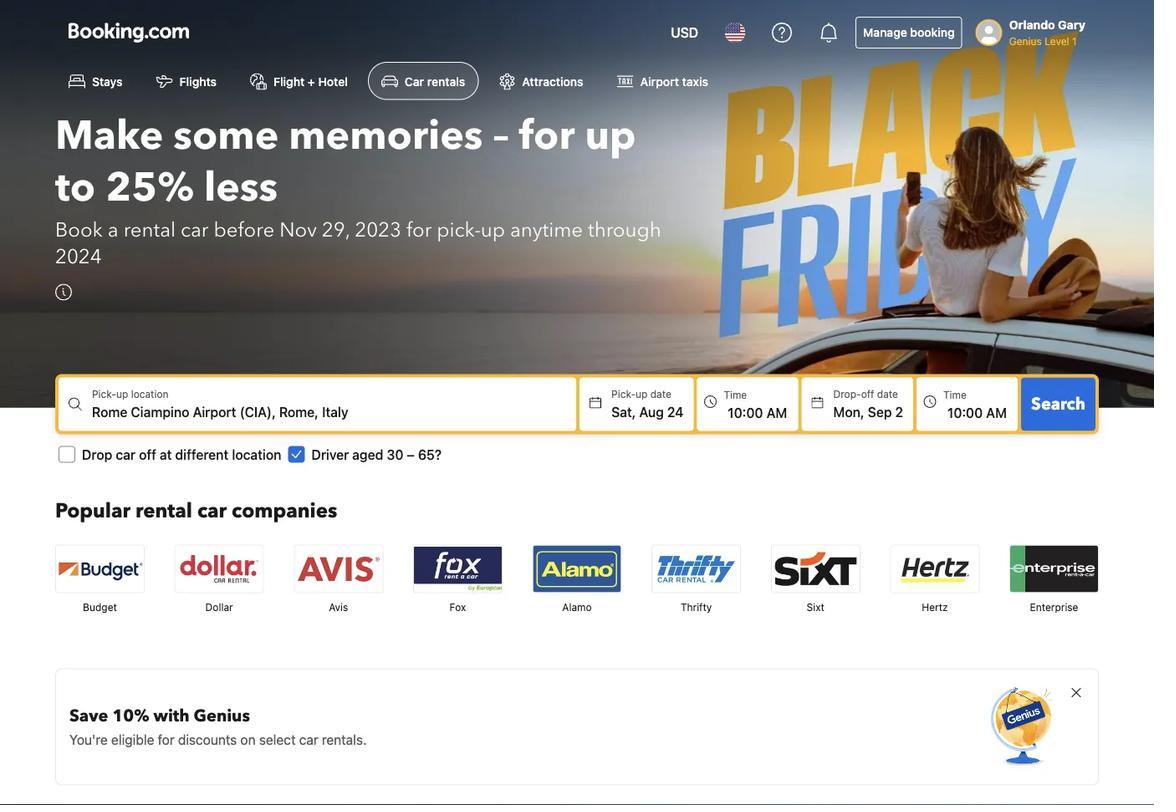 Task type: describe. For each thing, give the bounding box(es) containing it.
up inside pick-up date sat, aug 24
[[636, 388, 648, 400]]

1 vertical spatial off
[[139, 447, 156, 462]]

pick- for pick-up location
[[92, 388, 116, 400]]

different
[[175, 447, 229, 462]]

flights link
[[143, 62, 230, 100]]

Pick-up location field
[[92, 402, 576, 422]]

car rentals
[[405, 74, 465, 88]]

pick-
[[437, 216, 481, 244]]

drop car off at different location
[[82, 447, 281, 462]]

anytime
[[510, 216, 583, 244]]

on
[[240, 732, 256, 748]]

dollar logo image
[[175, 546, 263, 592]]

off inside the drop-off date mon, sep 2
[[861, 388, 875, 400]]

alamo
[[562, 602, 592, 613]]

before
[[214, 216, 275, 244]]

hertz
[[922, 602, 948, 613]]

thrifty
[[681, 602, 712, 613]]

driver
[[312, 447, 349, 462]]

1 vertical spatial for
[[406, 216, 432, 244]]

date for sep
[[877, 388, 898, 400]]

10%
[[112, 705, 149, 728]]

airport
[[640, 74, 679, 88]]

0 vertical spatial for
[[519, 108, 575, 163]]

flight
[[274, 74, 305, 88]]

drop-off date mon, sep 2
[[834, 388, 904, 420]]

save 10% with genius you're eligible for discounts on select car rentals.
[[69, 705, 367, 748]]

aug
[[639, 404, 664, 420]]

search
[[1031, 393, 1086, 416]]

1 vertical spatial rental
[[136, 498, 192, 525]]

pick- for pick-up date sat, aug 24
[[612, 388, 636, 400]]

pick-up date sat, aug 24
[[612, 388, 684, 420]]

for inside the save 10% with genius you're eligible for discounts on select car rentals.
[[158, 732, 174, 748]]

car right 'drop'
[[116, 447, 136, 462]]

genius inside the save 10% with genius you're eligible for discounts on select car rentals.
[[194, 705, 250, 728]]

popular rental car companies
[[55, 498, 337, 525]]

to
[[55, 160, 96, 215]]

date for aug
[[651, 388, 672, 400]]

sixt logo image
[[772, 546, 860, 592]]

mon,
[[834, 404, 865, 420]]

– for for
[[493, 108, 509, 163]]

rental inside make some memories – for up to 25% less book a rental car before nov 29, 2023 for pick-up anytime through 2024
[[124, 216, 176, 244]]

manage booking link
[[856, 17, 963, 49]]

through
[[588, 216, 661, 244]]

make some memories – for up to 25% less book a rental car before nov 29, 2023 for pick-up anytime through 2024
[[55, 108, 661, 271]]

booking.com online hotel reservations image
[[69, 23, 189, 43]]

companies
[[232, 498, 337, 525]]

sixt
[[807, 602, 825, 613]]

drop
[[82, 447, 112, 462]]

2023
[[355, 216, 401, 244]]

flights
[[180, 74, 217, 88]]

select
[[259, 732, 296, 748]]

car inside make some memories – for up to 25% less book a rental car before nov 29, 2023 for pick-up anytime through 2024
[[181, 216, 209, 244]]

usd button
[[661, 13, 709, 53]]

taxis
[[682, 74, 708, 88]]

flight + hotel
[[274, 74, 348, 88]]

30
[[387, 447, 404, 462]]

+
[[308, 74, 315, 88]]

manage booking
[[863, 26, 955, 39]]

25%
[[106, 160, 194, 215]]

airport taxis link
[[604, 62, 722, 100]]



Task type: locate. For each thing, give the bounding box(es) containing it.
1 vertical spatial –
[[407, 447, 415, 462]]

memories
[[289, 108, 483, 163]]

see terms and conditions for more information image
[[55, 284, 72, 301], [55, 284, 72, 301]]

stays link
[[55, 62, 136, 100]]

2024
[[55, 243, 102, 271]]

enterprise logo image
[[1011, 546, 1098, 592]]

with
[[153, 705, 190, 728]]

at
[[160, 447, 172, 462]]

genius up discounts on the bottom of page
[[194, 705, 250, 728]]

2 date from the left
[[877, 388, 898, 400]]

for left pick-
[[406, 216, 432, 244]]

0 vertical spatial rental
[[124, 216, 176, 244]]

driver aged 30 – 65?
[[312, 447, 442, 462]]

genius down orlando on the top right
[[1009, 35, 1042, 47]]

attractions link
[[485, 62, 597, 100]]

nov
[[280, 216, 317, 244]]

0 vertical spatial –
[[493, 108, 509, 163]]

car inside the save 10% with genius you're eligible for discounts on select car rentals.
[[299, 732, 318, 748]]

rental
[[124, 216, 176, 244], [136, 498, 192, 525]]

budget
[[83, 602, 117, 613]]

1 vertical spatial genius
[[194, 705, 250, 728]]

aged
[[352, 447, 383, 462]]

sep
[[868, 404, 892, 420]]

save
[[69, 705, 108, 728]]

hertz logo image
[[891, 546, 979, 592]]

1 vertical spatial location
[[232, 447, 281, 462]]

0 vertical spatial off
[[861, 388, 875, 400]]

car right select
[[299, 732, 318, 748]]

stays
[[92, 74, 123, 88]]

manage
[[863, 26, 907, 39]]

0 horizontal spatial off
[[139, 447, 156, 462]]

sat,
[[612, 404, 636, 420]]

date up aug
[[651, 388, 672, 400]]

off left at
[[139, 447, 156, 462]]

flight + hotel link
[[237, 62, 361, 100]]

booking
[[910, 26, 955, 39]]

2
[[895, 404, 904, 420]]

0 horizontal spatial date
[[651, 388, 672, 400]]

orlando gary genius level 1
[[1009, 18, 1086, 47]]

1 horizontal spatial for
[[406, 216, 432, 244]]

car
[[181, 216, 209, 244], [116, 447, 136, 462], [197, 498, 227, 525], [299, 732, 318, 748]]

for down attractions
[[519, 108, 575, 163]]

24
[[667, 404, 684, 420]]

pick- inside pick-up date sat, aug 24
[[612, 388, 636, 400]]

pick- up sat,
[[612, 388, 636, 400]]

discounts
[[178, 732, 237, 748]]

alamo logo image
[[533, 546, 621, 592]]

rental right a
[[124, 216, 176, 244]]

genius
[[1009, 35, 1042, 47], [194, 705, 250, 728]]

book
[[55, 216, 103, 244]]

1 pick- from the left
[[92, 388, 116, 400]]

1 horizontal spatial genius
[[1009, 35, 1042, 47]]

thrifty logo image
[[653, 546, 740, 592]]

– down the 'attractions' link
[[493, 108, 509, 163]]

make
[[55, 108, 163, 163]]

date
[[651, 388, 672, 400], [877, 388, 898, 400]]

fox logo image
[[414, 546, 502, 592]]

2 horizontal spatial for
[[519, 108, 575, 163]]

65?
[[418, 447, 442, 462]]

0 vertical spatial genius
[[1009, 35, 1042, 47]]

dollar
[[205, 602, 233, 613]]

location
[[131, 388, 169, 400], [232, 447, 281, 462]]

1 horizontal spatial date
[[877, 388, 898, 400]]

rentals
[[427, 74, 465, 88]]

– inside make some memories – for up to 25% less book a rental car before nov 29, 2023 for pick-up anytime through 2024
[[493, 108, 509, 163]]

orlando
[[1009, 18, 1055, 32]]

date up sep
[[877, 388, 898, 400]]

1 horizontal spatial pick-
[[612, 388, 636, 400]]

gary
[[1058, 18, 1086, 32]]

– for 65?
[[407, 447, 415, 462]]

–
[[493, 108, 509, 163], [407, 447, 415, 462]]

avis
[[329, 602, 348, 613]]

attractions
[[522, 74, 584, 88]]

off up sep
[[861, 388, 875, 400]]

airport taxis
[[640, 74, 708, 88]]

– right 30
[[407, 447, 415, 462]]

you're
[[69, 732, 108, 748]]

location right different on the bottom left
[[232, 447, 281, 462]]

rentals.
[[322, 732, 367, 748]]

up
[[585, 108, 636, 163], [481, 216, 505, 244], [116, 388, 128, 400], [636, 388, 648, 400]]

car down different on the bottom left
[[197, 498, 227, 525]]

a
[[108, 216, 118, 244]]

avis logo image
[[295, 546, 382, 592]]

level
[[1045, 35, 1070, 47]]

1 date from the left
[[651, 388, 672, 400]]

car rentals link
[[368, 62, 479, 100]]

fox
[[450, 602, 466, 613]]

off
[[861, 388, 875, 400], [139, 447, 156, 462]]

pick-up location
[[92, 388, 169, 400]]

0 horizontal spatial for
[[158, 732, 174, 748]]

0 vertical spatial location
[[131, 388, 169, 400]]

pick- up 'drop'
[[92, 388, 116, 400]]

rental down at
[[136, 498, 192, 525]]

2 pick- from the left
[[612, 388, 636, 400]]

less
[[204, 160, 278, 215]]

for down with
[[158, 732, 174, 748]]

drop-
[[834, 388, 861, 400]]

car
[[405, 74, 424, 88]]

popular
[[55, 498, 131, 525]]

search button
[[1021, 378, 1096, 431]]

1 horizontal spatial off
[[861, 388, 875, 400]]

0 horizontal spatial –
[[407, 447, 415, 462]]

genius inside the orlando gary genius level 1
[[1009, 35, 1042, 47]]

eligible
[[111, 732, 154, 748]]

0 horizontal spatial pick-
[[92, 388, 116, 400]]

for
[[519, 108, 575, 163], [406, 216, 432, 244], [158, 732, 174, 748]]

date inside pick-up date sat, aug 24
[[651, 388, 672, 400]]

car left before
[[181, 216, 209, 244]]

1 horizontal spatial location
[[232, 447, 281, 462]]

0 horizontal spatial location
[[131, 388, 169, 400]]

location up at
[[131, 388, 169, 400]]

usd
[[671, 25, 699, 41]]

budget logo image
[[56, 546, 144, 592]]

1
[[1072, 35, 1077, 47]]

hotel
[[318, 74, 348, 88]]

29,
[[322, 216, 350, 244]]

2 vertical spatial for
[[158, 732, 174, 748]]

date inside the drop-off date mon, sep 2
[[877, 388, 898, 400]]

enterprise
[[1030, 602, 1079, 613]]

0 horizontal spatial genius
[[194, 705, 250, 728]]

some
[[173, 108, 279, 163]]

1 horizontal spatial –
[[493, 108, 509, 163]]

pick-
[[92, 388, 116, 400], [612, 388, 636, 400]]



Task type: vqa. For each thing, say whether or not it's contained in the screenshot.
All associated with Languages
no



